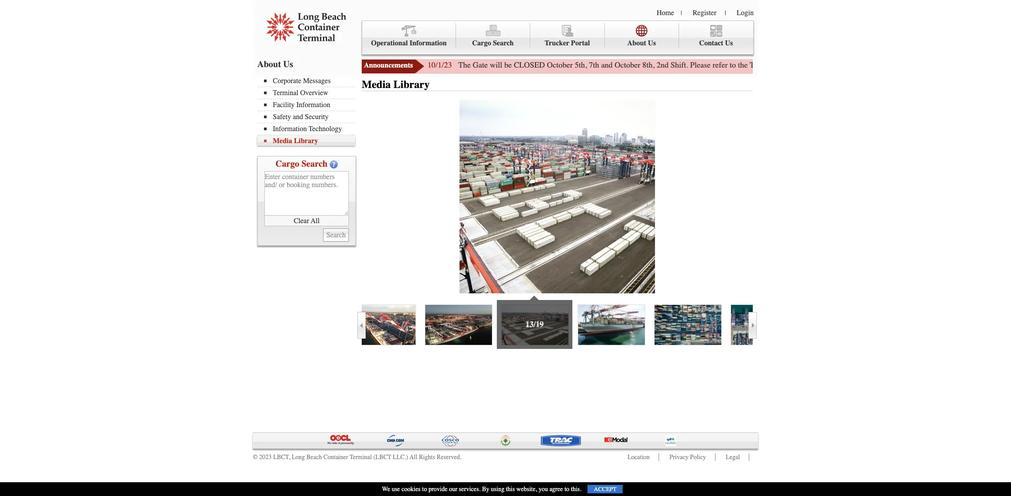Task type: vqa. For each thing, say whether or not it's contained in the screenshot.
Media Library link
yes



Task type: describe. For each thing, give the bounding box(es) containing it.
2 vertical spatial information
[[273, 125, 307, 133]]

information technology link
[[264, 125, 355, 133]]

Enter container numbers and/ or booking numbers.  text field
[[265, 171, 349, 216]]

home link
[[657, 9, 674, 17]]

facility
[[273, 101, 295, 109]]

terminal inside corporate messages terminal overview facility information safety and security information technology media library
[[273, 89, 299, 97]]

1 horizontal spatial to
[[565, 485, 570, 493]]

corporate messages terminal overview facility information safety and security information technology media library
[[273, 77, 342, 145]]

cookies
[[402, 485, 421, 493]]

overview
[[300, 89, 328, 97]]

2 for from the left
[[915, 60, 924, 70]]

1 horizontal spatial and
[[601, 60, 613, 70]]

operational information link
[[362, 23, 456, 48]]

privacy policy
[[670, 453, 706, 461]]

media library
[[362, 78, 430, 91]]

contact
[[699, 39, 724, 47]]

cargo search link
[[456, 23, 531, 48]]

week.
[[938, 60, 957, 70]]

login
[[737, 9, 754, 17]]

trucker portal
[[545, 39, 590, 47]]

privacy
[[670, 453, 689, 461]]

0 horizontal spatial cargo
[[276, 159, 299, 169]]

clear
[[294, 217, 309, 225]]

llc.)
[[393, 453, 408, 461]]

operational information
[[371, 39, 447, 47]]

safety
[[273, 113, 291, 121]]

5th,
[[575, 60, 587, 70]]

home
[[657, 9, 674, 17]]

1 the from the left
[[738, 60, 748, 70]]

2 gate from the left
[[771, 60, 786, 70]]

further
[[853, 60, 875, 70]]

announcements
[[364, 61, 413, 69]]

register link
[[693, 9, 717, 17]]

refer
[[713, 60, 728, 70]]

register
[[693, 9, 717, 17]]

this.
[[571, 485, 582, 493]]

web
[[809, 60, 823, 70]]

1 october from the left
[[547, 60, 573, 70]]

will
[[490, 60, 502, 70]]

location link
[[628, 453, 650, 461]]

10/1/23
[[428, 60, 452, 70]]

container
[[324, 453, 348, 461]]

0 horizontal spatial us
[[283, 59, 293, 69]]

about us inside menu bar
[[627, 39, 656, 47]]

security
[[305, 113, 329, 121]]

2 | from the left
[[725, 9, 726, 17]]

cargo search inside menu bar
[[472, 39, 514, 47]]

please
[[690, 60, 711, 70]]

us for contact us link
[[725, 39, 733, 47]]

1 horizontal spatial about
[[627, 39, 646, 47]]

©
[[253, 453, 258, 461]]

login link
[[737, 9, 754, 17]]

we use cookies to provide our services. by using this website, you agree to this.
[[382, 485, 582, 493]]

terminal overview link
[[264, 89, 355, 97]]

1 for from the left
[[842, 60, 851, 70]]

cargo inside cargo search link
[[472, 39, 491, 47]]

1 vertical spatial cargo search
[[276, 159, 328, 169]]

we
[[382, 485, 390, 493]]

menu bar containing corporate messages
[[257, 76, 360, 147]]

about us link
[[605, 23, 679, 48]]

all inside button
[[311, 217, 320, 225]]

media inside corporate messages terminal overview facility information safety and security information technology media library
[[273, 137, 292, 145]]

1 horizontal spatial library
[[394, 78, 430, 91]]

shift.
[[671, 60, 688, 70]]

contact us
[[699, 39, 733, 47]]

beach
[[306, 453, 322, 461]]

0 horizontal spatial to
[[422, 485, 427, 493]]

corporate messages link
[[264, 77, 355, 85]]

8th,
[[643, 60, 655, 70]]

details
[[892, 60, 913, 70]]

hours
[[788, 60, 807, 70]]

be
[[504, 60, 512, 70]]

accept button
[[588, 485, 623, 493]]



Task type: locate. For each thing, give the bounding box(es) containing it.
0 horizontal spatial search
[[302, 159, 328, 169]]

None submit
[[323, 229, 349, 242]]

1 vertical spatial library
[[294, 137, 318, 145]]

information up 10/1/23
[[410, 39, 447, 47]]

for right page
[[842, 60, 851, 70]]

0 horizontal spatial about
[[257, 59, 281, 69]]

1 vertical spatial about us
[[257, 59, 293, 69]]

0 vertical spatial cargo search
[[472, 39, 514, 47]]

cargo down media library link
[[276, 159, 299, 169]]

cargo up will
[[472, 39, 491, 47]]

cargo
[[472, 39, 491, 47], [276, 159, 299, 169]]

1 horizontal spatial october
[[615, 60, 641, 70]]

1 horizontal spatial for
[[915, 60, 924, 70]]

about us up corporate
[[257, 59, 293, 69]]

all right llc.) at the bottom of page
[[410, 453, 418, 461]]

about
[[627, 39, 646, 47], [257, 59, 281, 69]]

1 horizontal spatial the
[[926, 60, 936, 70]]

1 vertical spatial search
[[302, 159, 328, 169]]

0 vertical spatial search
[[493, 39, 514, 47]]

0 vertical spatial about
[[627, 39, 646, 47]]

1 vertical spatial information
[[296, 101, 330, 109]]

2 horizontal spatial us
[[725, 39, 733, 47]]

us up 8th,
[[648, 39, 656, 47]]

contact us link
[[679, 23, 753, 48]]

services.
[[459, 485, 481, 493]]

clear all button
[[265, 216, 349, 226]]

information down overview
[[296, 101, 330, 109]]

1 horizontal spatial cargo search
[[472, 39, 514, 47]]

0 vertical spatial library
[[394, 78, 430, 91]]

0 vertical spatial media
[[362, 78, 391, 91]]

clear all
[[294, 217, 320, 225]]

use
[[392, 485, 400, 493]]

1 horizontal spatial |
[[725, 9, 726, 17]]

gate
[[877, 60, 890, 70]]

library down information technology "link"
[[294, 137, 318, 145]]

to left provide
[[422, 485, 427, 493]]

0 horizontal spatial |
[[681, 9, 682, 17]]

0 horizontal spatial media
[[273, 137, 292, 145]]

closed
[[514, 60, 545, 70]]

website,
[[517, 485, 537, 493]]

and inside corporate messages terminal overview facility information safety and security information technology media library
[[293, 113, 303, 121]]

facility information link
[[264, 101, 355, 109]]

the left truck
[[738, 60, 748, 70]]

0 horizontal spatial and
[[293, 113, 303, 121]]

|
[[681, 9, 682, 17], [725, 9, 726, 17]]

1 vertical spatial menu bar
[[257, 76, 360, 147]]

1 vertical spatial media
[[273, 137, 292, 145]]

0 horizontal spatial all
[[311, 217, 320, 225]]

legal
[[726, 453, 740, 461]]

library down announcements
[[394, 78, 430, 91]]

2 horizontal spatial to
[[730, 60, 736, 70]]

1 vertical spatial all
[[410, 453, 418, 461]]

agree
[[550, 485, 563, 493]]

0 horizontal spatial about us
[[257, 59, 293, 69]]

by
[[482, 485, 489, 493]]

cargo search down media library link
[[276, 159, 328, 169]]

1 vertical spatial cargo
[[276, 159, 299, 169]]

rights
[[419, 453, 435, 461]]

0 vertical spatial information
[[410, 39, 447, 47]]

and right 7th
[[601, 60, 613, 70]]

2023
[[259, 453, 272, 461]]

and
[[601, 60, 613, 70], [293, 113, 303, 121]]

0 vertical spatial and
[[601, 60, 613, 70]]

10/1/23 the gate will be closed october 5th, 7th and october 8th, 2nd shift. please refer to the truck gate hours web page for further gate details for the week.
[[428, 60, 957, 70]]

long
[[292, 453, 305, 461]]

menu bar
[[362, 20, 754, 55], [257, 76, 360, 147]]

1 vertical spatial and
[[293, 113, 303, 121]]

october left 5th,
[[547, 60, 573, 70]]

october left 8th,
[[615, 60, 641, 70]]

our
[[449, 485, 458, 493]]

7th
[[589, 60, 599, 70]]

menu bar containing operational information
[[362, 20, 754, 55]]

for
[[842, 60, 851, 70], [915, 60, 924, 70]]

library inside corporate messages terminal overview facility information safety and security information technology media library
[[294, 137, 318, 145]]

1 horizontal spatial menu bar
[[362, 20, 754, 55]]

location
[[628, 453, 650, 461]]

1 horizontal spatial terminal
[[350, 453, 372, 461]]

the
[[458, 60, 471, 70]]

to left this.
[[565, 485, 570, 493]]

1 horizontal spatial search
[[493, 39, 514, 47]]

this
[[506, 485, 515, 493]]

gate right the
[[473, 60, 488, 70]]

0 vertical spatial about us
[[627, 39, 656, 47]]

© 2023 lbct, long beach container terminal (lbct llc.) all rights reserved.
[[253, 453, 462, 461]]

1 gate from the left
[[473, 60, 488, 70]]

accept
[[594, 486, 617, 493]]

to right refer
[[730, 60, 736, 70]]

you
[[539, 485, 548, 493]]

0 vertical spatial menu bar
[[362, 20, 754, 55]]

information down safety
[[273, 125, 307, 133]]

us up corporate
[[283, 59, 293, 69]]

(lbct
[[374, 453, 391, 461]]

media library link
[[264, 137, 355, 145]]

truck
[[750, 60, 769, 70]]

corporate
[[273, 77, 301, 85]]

gate right truck
[[771, 60, 786, 70]]

reserved.
[[437, 453, 462, 461]]

october
[[547, 60, 573, 70], [615, 60, 641, 70]]

trucker portal link
[[531, 23, 605, 48]]

0 horizontal spatial gate
[[473, 60, 488, 70]]

1 | from the left
[[681, 9, 682, 17]]

lbct,
[[273, 453, 290, 461]]

search up the be
[[493, 39, 514, 47]]

terminal down corporate
[[273, 89, 299, 97]]

trucker
[[545, 39, 569, 47]]

1 horizontal spatial all
[[410, 453, 418, 461]]

messages
[[303, 77, 331, 85]]

cargo search up will
[[472, 39, 514, 47]]

1 horizontal spatial media
[[362, 78, 391, 91]]

0 horizontal spatial menu bar
[[257, 76, 360, 147]]

policy
[[690, 453, 706, 461]]

media
[[362, 78, 391, 91], [273, 137, 292, 145]]

1 horizontal spatial about us
[[627, 39, 656, 47]]

gate
[[473, 60, 488, 70], [771, 60, 786, 70]]

media down announcements
[[362, 78, 391, 91]]

about us up 8th,
[[627, 39, 656, 47]]

1 horizontal spatial gate
[[771, 60, 786, 70]]

0 horizontal spatial the
[[738, 60, 748, 70]]

2 october from the left
[[615, 60, 641, 70]]

media down safety
[[273, 137, 292, 145]]

| left login
[[725, 9, 726, 17]]

all
[[311, 217, 320, 225], [410, 453, 418, 461]]

for right the details
[[915, 60, 924, 70]]

0 horizontal spatial library
[[294, 137, 318, 145]]

portal
[[571, 39, 590, 47]]

| right home link on the top right of the page
[[681, 9, 682, 17]]

0 vertical spatial all
[[311, 217, 320, 225]]

operational
[[371, 39, 408, 47]]

0 horizontal spatial for
[[842, 60, 851, 70]]

legal link
[[726, 453, 740, 461]]

search
[[493, 39, 514, 47], [302, 159, 328, 169]]

to
[[730, 60, 736, 70], [422, 485, 427, 493], [565, 485, 570, 493]]

about us
[[627, 39, 656, 47], [257, 59, 293, 69]]

provide
[[429, 485, 448, 493]]

page
[[825, 60, 840, 70]]

technology
[[309, 125, 342, 133]]

about up 8th,
[[627, 39, 646, 47]]

2 the from the left
[[926, 60, 936, 70]]

1 vertical spatial about
[[257, 59, 281, 69]]

13/19
[[526, 320, 544, 329]]

0 horizontal spatial cargo search
[[276, 159, 328, 169]]

about up corporate
[[257, 59, 281, 69]]

0 horizontal spatial october
[[547, 60, 573, 70]]

all right clear
[[311, 217, 320, 225]]

information inside "operational information" "link"
[[410, 39, 447, 47]]

safety and security link
[[264, 113, 355, 121]]

privacy policy link
[[670, 453, 706, 461]]

0 vertical spatial terminal
[[273, 89, 299, 97]]

us right contact
[[725, 39, 733, 47]]

us for about us link
[[648, 39, 656, 47]]

using
[[491, 485, 505, 493]]

the left week.
[[926, 60, 936, 70]]

0 horizontal spatial terminal
[[273, 89, 299, 97]]

1 horizontal spatial cargo
[[472, 39, 491, 47]]

1 vertical spatial terminal
[[350, 453, 372, 461]]

information
[[410, 39, 447, 47], [296, 101, 330, 109], [273, 125, 307, 133]]

terminal left (lbct
[[350, 453, 372, 461]]

2nd
[[657, 60, 669, 70]]

terminal
[[273, 89, 299, 97], [350, 453, 372, 461]]

1 horizontal spatial us
[[648, 39, 656, 47]]

0 vertical spatial cargo
[[472, 39, 491, 47]]

search down media library link
[[302, 159, 328, 169]]

and right safety
[[293, 113, 303, 121]]



